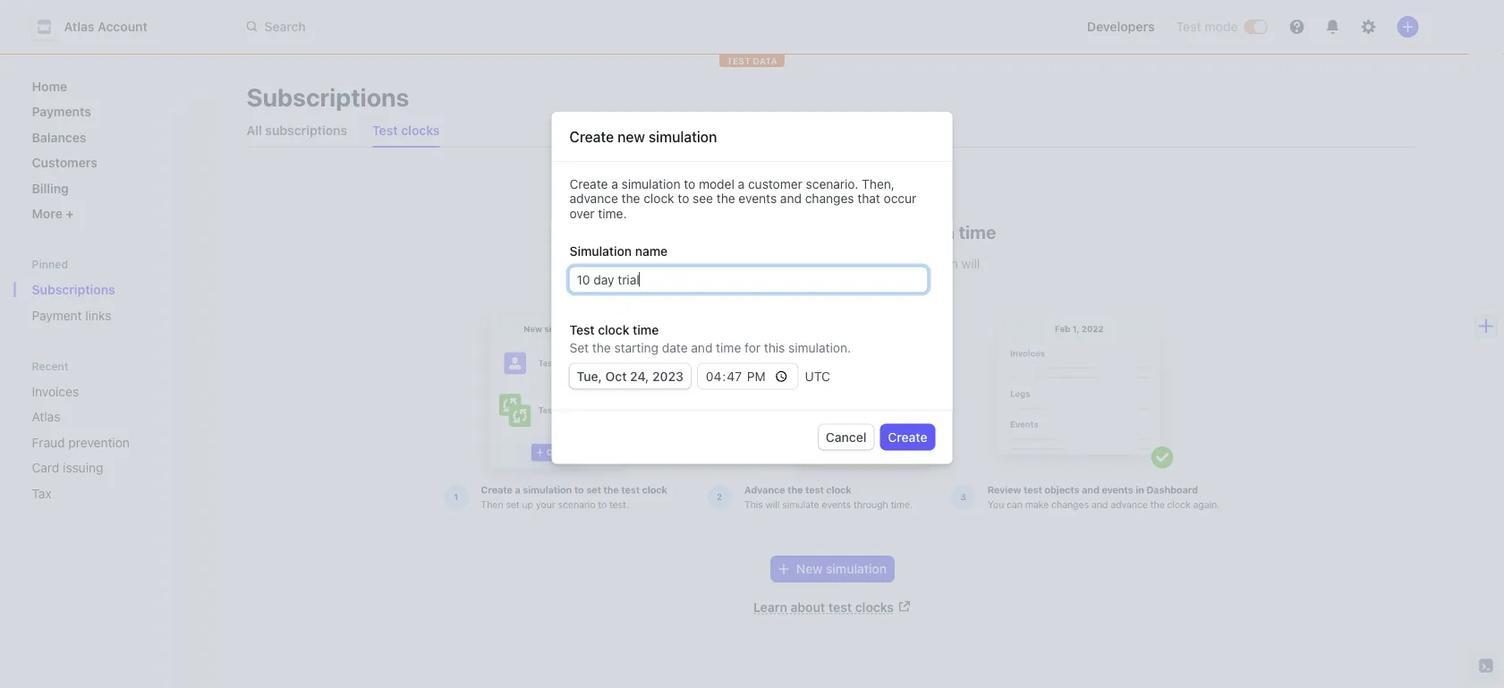 Task type: locate. For each thing, give the bounding box(es) containing it.
recent element
[[14, 377, 211, 508]]

fraud prevention
[[32, 435, 130, 450]]

will
[[962, 256, 980, 271]]

create right "cancel"
[[888, 430, 928, 444]]

a
[[611, 176, 618, 191], [738, 176, 745, 191]]

search
[[264, 19, 306, 34]]

about
[[791, 600, 825, 615]]

0 horizontal spatial clocks
[[401, 123, 440, 138]]

simulation inside create a simulation to model a customer scenario. then, advance the clock to see the events and changes that occur over time.
[[622, 176, 681, 191]]

create inside create button
[[888, 430, 928, 444]]

1 horizontal spatial clocks
[[855, 600, 894, 615]]

0 vertical spatial time
[[959, 221, 996, 242]]

billing
[[32, 181, 69, 196]]

0 vertical spatial create
[[570, 129, 614, 146]]

test inside 'link'
[[372, 123, 398, 138]]

1 vertical spatial that
[[841, 256, 864, 271]]

create left new
[[570, 129, 614, 146]]

0 horizontal spatial a
[[611, 176, 618, 191]]

card issuing link
[[25, 453, 171, 482]]

test data
[[727, 55, 778, 66]]

test right "subscriptions"
[[372, 123, 398, 138]]

more
[[32, 206, 66, 221]]

links
[[85, 308, 111, 323]]

1 vertical spatial simulation
[[622, 176, 681, 191]]

0 horizontal spatial subscriptions
[[32, 282, 115, 297]]

the right advance
[[622, 191, 640, 206]]

atlas up fraud
[[32, 409, 60, 424]]

recent navigation links element
[[14, 358, 211, 508]]

to left the model
[[684, 176, 696, 191]]

tab list containing all subscriptions
[[239, 115, 1419, 148]]

2 vertical spatial and
[[691, 340, 713, 355]]

data
[[753, 55, 778, 66]]

simulation
[[649, 129, 717, 146], [622, 176, 681, 191], [826, 562, 887, 577]]

1 vertical spatial and
[[778, 256, 799, 271]]

a up time.
[[611, 176, 618, 191]]

0 horizontal spatial atlas
[[32, 409, 60, 424]]

the
[[622, 191, 640, 206], [717, 191, 735, 206], [592, 340, 611, 355]]

0 horizontal spatial test
[[372, 123, 398, 138]]

1 a from the left
[[611, 176, 618, 191]]

create inside create a simulation to model a customer scenario. then, advance the clock to see the events and changes that occur over time.
[[570, 176, 608, 191]]

cancel button
[[819, 425, 874, 450]]

2 horizontal spatial test
[[1176, 19, 1201, 34]]

subscriptions
[[247, 82, 409, 111], [32, 282, 115, 297]]

to
[[684, 176, 696, 191], [678, 191, 689, 206]]

then,
[[862, 176, 895, 191]]

atlas for atlas account
[[64, 19, 94, 34]]

time
[[959, 221, 996, 242], [633, 322, 659, 337], [716, 340, 741, 355]]

mode
[[1205, 19, 1238, 34]]

atlas for atlas
[[32, 409, 60, 424]]

simulation right new
[[649, 129, 717, 146]]

check
[[803, 256, 837, 271]]

2 vertical spatial create
[[888, 430, 928, 444]]

simulation down create new simulation
[[622, 176, 681, 191]]

test clocks link
[[365, 118, 447, 143]]

2 horizontal spatial time
[[959, 221, 996, 242]]

0 vertical spatial simulation
[[649, 129, 717, 146]]

simulation up test
[[826, 562, 887, 577]]

atlas inside the recent element
[[32, 409, 60, 424]]

and right date
[[691, 340, 713, 355]]

0 vertical spatial clock
[[644, 191, 674, 206]]

0 vertical spatial and
[[780, 191, 802, 206]]

1 vertical spatial clock
[[598, 322, 630, 337]]

and
[[780, 191, 802, 206], [778, 256, 799, 271], [691, 340, 713, 355]]

1 horizontal spatial time
[[716, 340, 741, 355]]

1 horizontal spatial test
[[570, 322, 595, 337]]

test left mode
[[1176, 19, 1201, 34]]

test mode
[[1176, 19, 1238, 34]]

1 vertical spatial create
[[570, 176, 608, 191]]

clock
[[644, 191, 674, 206], [598, 322, 630, 337]]

payments
[[32, 104, 91, 119]]

test up set
[[570, 322, 595, 337]]

2 horizontal spatial the
[[717, 191, 735, 206]]

and up exactly
[[778, 256, 799, 271]]

0 horizontal spatial clock
[[598, 322, 630, 337]]

over
[[570, 206, 595, 221]]

clock left see
[[644, 191, 674, 206]]

and inside test clock time set the starting date and time for this simulation.
[[691, 340, 713, 355]]

pinned navigation links element
[[25, 257, 196, 330]]

the right set
[[592, 340, 611, 355]]

time left for
[[716, 340, 741, 355]]

time.
[[598, 206, 627, 221]]

0 vertical spatial clocks
[[401, 123, 440, 138]]

date
[[662, 340, 688, 355]]

billing
[[747, 221, 798, 242]]

subscriptions link
[[25, 275, 196, 304]]

clock up starting
[[598, 322, 630, 337]]

that up you
[[841, 256, 864, 271]]

1 horizontal spatial atlas
[[64, 19, 94, 34]]

1 vertical spatial subscriptions
[[32, 282, 115, 297]]

0 vertical spatial test
[[1176, 19, 1201, 34]]

0 vertical spatial that
[[858, 191, 880, 206]]

a right the model
[[738, 176, 745, 191]]

1 horizontal spatial a
[[738, 176, 745, 191]]

invoices link
[[25, 377, 171, 406]]

1 vertical spatial test
[[372, 123, 398, 138]]

subscriptions up payment links on the left top of page
[[32, 282, 115, 297]]

1 vertical spatial time
[[633, 322, 659, 337]]

that left occur
[[858, 191, 880, 206]]

0 vertical spatial atlas
[[64, 19, 94, 34]]

customer
[[748, 176, 803, 191]]

simulation name
[[570, 244, 668, 258]]

model
[[699, 176, 735, 191]]

clock inside test clock time set the starting date and time for this simulation.
[[598, 322, 630, 337]]

payments link
[[25, 97, 196, 126]]

payment links
[[32, 308, 111, 323]]

atlas left account at the top of the page
[[64, 19, 94, 34]]

subscriptions up "subscriptions"
[[247, 82, 409, 111]]

advance
[[570, 191, 618, 206]]

time up starting
[[633, 322, 659, 337]]

developers link
[[1080, 13, 1162, 41]]

test for test clocks
[[372, 123, 398, 138]]

1 vertical spatial atlas
[[32, 409, 60, 424]]

core navigation links element
[[25, 72, 196, 228]]

prevention
[[68, 435, 130, 450]]

exactly
[[777, 274, 818, 289]]

developers
[[1087, 19, 1155, 34]]

create up over
[[570, 176, 608, 191]]

the inside test clock time set the starting date and time for this simulation.
[[592, 340, 611, 355]]

atlas inside button
[[64, 19, 94, 34]]

simulate billing scenarios through time
[[669, 221, 996, 242]]

customers link
[[25, 148, 196, 177]]

simulation for a
[[622, 176, 681, 191]]

payment
[[32, 308, 82, 323]]

test
[[1176, 19, 1201, 34], [372, 123, 398, 138], [570, 322, 595, 337]]

0 horizontal spatial the
[[592, 340, 611, 355]]

fraud prevention link
[[25, 428, 171, 457]]

the right see
[[717, 191, 735, 206]]

and inside simplify testing and check that your integration will work exactly as you expected.
[[778, 256, 799, 271]]

test
[[829, 600, 852, 615]]

tax
[[32, 486, 52, 501]]

atlas link
[[25, 402, 171, 431]]

notifications image
[[1326, 20, 1340, 34]]

integration
[[896, 256, 958, 271]]

2 vertical spatial simulation
[[826, 562, 887, 577]]

create
[[570, 129, 614, 146], [570, 176, 608, 191], [888, 430, 928, 444]]

2 vertical spatial test
[[570, 322, 595, 337]]

billing link
[[25, 174, 196, 203]]

time up will
[[959, 221, 996, 242]]

subscriptions inside pinned element
[[32, 282, 115, 297]]

1 horizontal spatial clock
[[644, 191, 674, 206]]

0 vertical spatial subscriptions
[[247, 82, 409, 111]]

2 a from the left
[[738, 176, 745, 191]]

1 horizontal spatial subscriptions
[[247, 82, 409, 111]]

and right events
[[780, 191, 802, 206]]

tab list
[[239, 115, 1419, 148]]

pinned
[[32, 258, 68, 270]]

create for create new simulation
[[570, 129, 614, 146]]

new simulation button
[[771, 557, 894, 582]]

occur
[[884, 191, 917, 206]]

2 vertical spatial time
[[716, 340, 741, 355]]



Task type: describe. For each thing, give the bounding box(es) containing it.
payment links link
[[25, 301, 196, 330]]

1 horizontal spatial the
[[622, 191, 640, 206]]

recent
[[32, 360, 69, 372]]

your
[[867, 256, 893, 271]]

tue, oct 24, 2023
[[577, 369, 684, 384]]

this
[[764, 340, 785, 355]]

test clocks
[[372, 123, 440, 138]]

atlas account
[[64, 19, 148, 34]]

home
[[32, 79, 67, 94]]

testing
[[735, 256, 774, 271]]

learn about test clocks
[[753, 600, 894, 615]]

1 vertical spatial clocks
[[855, 600, 894, 615]]

learn
[[753, 600, 787, 615]]

tue,
[[577, 369, 602, 384]]

create button
[[881, 425, 935, 450]]

you
[[838, 274, 859, 289]]

test for test mode
[[1176, 19, 1201, 34]]

card issuing
[[32, 460, 103, 475]]

balances
[[32, 130, 86, 145]]

subscriptions
[[265, 123, 347, 138]]

create a simulation to model a customer scenario. then, advance the clock to see the events and changes that occur over time.
[[570, 176, 917, 221]]

simplify
[[685, 256, 731, 271]]

starting
[[614, 340, 659, 355]]

all subscriptions
[[247, 123, 347, 138]]

customers
[[32, 155, 97, 170]]

Search search field
[[236, 11, 741, 43]]

cancel
[[826, 430, 867, 444]]

home link
[[25, 72, 196, 101]]

see
[[693, 191, 713, 206]]

for
[[745, 340, 761, 355]]

simulation.
[[788, 340, 851, 355]]

new
[[796, 562, 823, 577]]

test
[[727, 55, 751, 66]]

fraud
[[32, 435, 65, 450]]

to left see
[[678, 191, 689, 206]]

name
[[635, 244, 668, 258]]

atlas account button
[[32, 14, 165, 39]]

24,
[[630, 369, 649, 384]]

all
[[247, 123, 262, 138]]

card
[[32, 460, 59, 475]]

through
[[888, 221, 955, 242]]

new simulation
[[796, 562, 887, 577]]

utc
[[805, 369, 830, 384]]

simulation inside new simulation button
[[826, 562, 887, 577]]

and inside create a simulation to model a customer scenario. then, advance the clock to see the events and changes that occur over time.
[[780, 191, 802, 206]]

2023
[[652, 369, 684, 384]]

pinned element
[[25, 275, 196, 330]]

balances link
[[25, 123, 196, 152]]

more button
[[25, 199, 196, 228]]

scenario.
[[806, 176, 859, 191]]

oct
[[605, 369, 627, 384]]

learn about test clocks link
[[753, 600, 912, 615]]

create for create a simulation to model a customer scenario. then, advance the clock to see the events and changes that occur over time.
[[570, 176, 608, 191]]

tax link
[[25, 479, 171, 508]]

simulation for new
[[649, 129, 717, 146]]

that inside create a simulation to model a customer scenario. then, advance the clock to see the events and changes that occur over time.
[[858, 191, 880, 206]]

events
[[739, 191, 777, 206]]

new
[[618, 129, 645, 146]]

create new simulation
[[570, 129, 717, 146]]

clocks inside 'link'
[[401, 123, 440, 138]]

account
[[98, 19, 148, 34]]

Simulation name text field
[[570, 267, 928, 292]]

set
[[570, 340, 589, 355]]

all subscriptions link
[[239, 118, 354, 143]]

0 horizontal spatial time
[[633, 322, 659, 337]]

as
[[822, 274, 835, 289]]

tue, oct 24, 2023 button
[[570, 364, 691, 389]]

expected.
[[862, 274, 920, 289]]

00:00 time field
[[698, 364, 798, 389]]

that inside simplify testing and check that your integration will work exactly as you expected.
[[841, 256, 864, 271]]

test clock time set the starting date and time for this simulation.
[[570, 322, 851, 355]]

issuing
[[63, 460, 103, 475]]

clock inside create a simulation to model a customer scenario. then, advance the clock to see the events and changes that occur over time.
[[644, 191, 674, 206]]

test inside test clock time set the starting date and time for this simulation.
[[570, 322, 595, 337]]

simulation
[[570, 244, 632, 258]]

changes
[[805, 191, 854, 206]]

invoices
[[32, 384, 79, 399]]

simplify testing and check that your integration will work exactly as you expected.
[[685, 256, 980, 289]]

svg image
[[778, 564, 789, 575]]

work
[[746, 274, 774, 289]]



Task type: vqa. For each thing, say whether or not it's contained in the screenshot.
right atlas
yes



